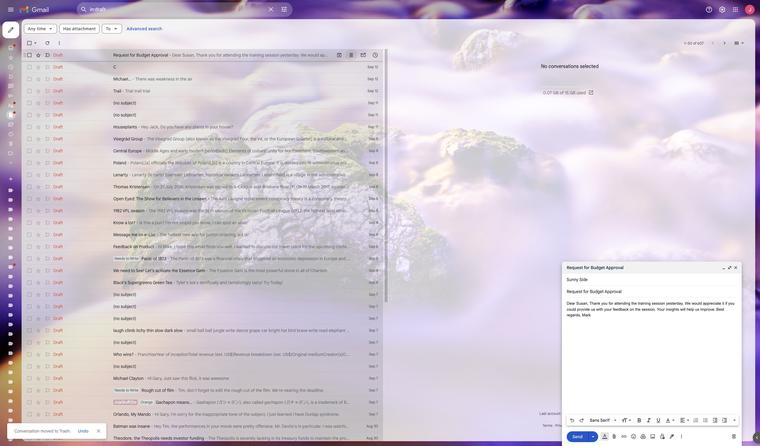Task type: vqa. For each thing, say whether or not it's contained in the screenshot.
Spaces heading
no



Task type: describe. For each thing, give the bounding box(es) containing it.
1 vertical spatial i'm
[[171, 412, 176, 418]]

2 write from the left
[[309, 328, 318, 334]]

could inside no conversations selected main content
[[357, 52, 367, 58]]

2 gem from the left
[[234, 268, 243, 274]]

gachapon means... -
[[156, 400, 196, 406]]

2 lenarty from the left
[[132, 172, 147, 178]]

30 for movie
[[374, 424, 378, 429]]

2 ball from the left
[[205, 328, 212, 334]]

ordering;
[[219, 232, 237, 238]]

3 (no subject) link from the top
[[113, 292, 350, 298]]

fancy
[[425, 328, 436, 334]]

film.
[[263, 388, 271, 394]]

20 row from the top
[[22, 277, 383, 289]]

to left "edit"
[[211, 388, 214, 394]]

33 row from the top
[[22, 433, 452, 445]]

to inside needs to write rough cut of film - tim, don't forget to edit the rough cut of the film. we're nearing the deadline.
[[126, 389, 129, 393]]

feedback inside dear susan, thank you for attending the training session yesterday. we would appreciate it if you could provide us with your feedback on the session. your insights will help us improve. best regards, mark
[[613, 307, 629, 312]]

appreciate inside no conversations selected main content
[[320, 52, 341, 58]]

adelaide
[[346, 184, 363, 190]]

session inside dear susan, thank you for attending the training session yesterday. we would appreciate it if you could provide us with your feedback on the session. your insights will help us improve. best regards, mark
[[652, 302, 665, 306]]

1 gem from the left
[[196, 268, 205, 274]]

1 group from the left
[[131, 136, 143, 142]]

2 (no subject) link from the top
[[113, 112, 350, 118]]

33 draft from the top
[[53, 436, 63, 442]]

6 sep 7 from the top
[[369, 353, 378, 357]]

1 slow from the left
[[155, 328, 163, 334]]

- up terrifically
[[206, 268, 208, 274]]

of right out
[[422, 436, 426, 442]]

0 vertical spatial or
[[264, 136, 268, 142]]

0 vertical spatial were
[[378, 148, 387, 154]]

north
[[347, 256, 358, 262]]

- right film
[[175, 388, 177, 394]]

7 subject) from the top
[[121, 364, 136, 370]]

follow link to manage storage image
[[588, 90, 594, 96]]

more formatting options image
[[732, 418, 738, 424]]

in right devito's
[[298, 424, 301, 430]]

8 sep 7 from the top
[[369, 377, 378, 381]]

- left is
[[136, 220, 138, 226]]

is right the poland,[b]
[[219, 160, 222, 166]]

today!
[[270, 280, 283, 286]]

provide inside dear susan, thank you for attending the training session yesterday. we would appreciate it if you could provide us with your feedback on the session. your insights will help us improve. best regards, mark
[[577, 307, 590, 312]]

12 for trail - trial trail trial
[[375, 89, 378, 93]]

is left severely
[[236, 436, 239, 442]]

however
[[432, 148, 448, 154]]

of right the republic
[[193, 160, 197, 166]]

30 for are
[[374, 436, 378, 441]]

we need to see! let's activate the essence gem - the essence gem is the most powerful stone in all of chartem
[[113, 268, 327, 274]]

sep 8 for stone
[[369, 269, 378, 273]]

of right 50
[[693, 41, 697, 45]]

2 lixr from the left
[[242, 232, 249, 238]]

terms
[[543, 424, 553, 428]]

advanced
[[127, 26, 147, 31]]

dear inside dear susan, thank you for attending the training session yesterday. we would appreciate it if you could provide us with your feedback on the session. your insights will help us improve. best regards, mark
[[567, 302, 575, 306]]

of left film
[[162, 388, 166, 394]]

forget
[[198, 388, 209, 394]]

request for request for budget approval - dear susan, thank you for attending the training session yesterday. we would appreciate it if you could provide us with your feedback on the session. your insig
[[113, 52, 129, 58]]

6 draft from the top
[[53, 112, 63, 118]]

5 (no subject) from the top
[[113, 316, 136, 322]]

1 horizontal spatial hey
[[154, 424, 161, 430]]

- left 27
[[151, 184, 153, 190]]

on inside dear susan, thank you for attending the training session yesterday. we would appreciate it if you could provide us with your feedback on the session. your insights will help us improve. best regards, mark
[[630, 307, 634, 312]]

in right village
[[307, 172, 310, 178]]

insert files using drive image
[[640, 434, 646, 440]]

15 draft from the top
[[53, 220, 63, 226]]

3 sep 11 from the top
[[368, 125, 378, 129]]

insig
[[466, 52, 474, 58]]

9 draft from the top
[[53, 148, 63, 154]]

- right 'wins?'
[[135, 352, 137, 358]]

a left financial
[[213, 256, 215, 262]]

indent more ‪(⌘])‬ image
[[722, 418, 728, 424]]

happy
[[412, 328, 424, 334]]

1 season from the left
[[131, 208, 145, 214]]

will
[[680, 307, 686, 312]]

was down syndrome.
[[325, 424, 332, 430]]

black's supergreens green tea - tyler's tea's terrifically and tantalizingly tasty! try today!
[[113, 280, 283, 286]]

i left just
[[267, 412, 268, 418]]

1 visegrád from the left
[[113, 136, 130, 142]]

0 horizontal spatial well.
[[225, 244, 233, 250]]

the right victoria.
[[439, 208, 447, 214]]

2 climb from the left
[[366, 328, 376, 334]]

tea
[[165, 280, 172, 286]]

a left lot?
[[125, 220, 127, 226]]

particular.
[[302, 424, 322, 430]]

1 vertical spatial this
[[187, 244, 194, 250]]

27 draft from the top
[[53, 364, 63, 370]]

25 draft from the top
[[53, 340, 63, 346]]

26 row from the top
[[22, 349, 454, 361]]

11 7 from the top
[[376, 413, 378, 417]]

12 row from the top
[[22, 181, 462, 193]]

5 7 from the top
[[376, 341, 378, 345]]

countrie
[[432, 136, 447, 142]]

and left north
[[339, 256, 346, 262]]

green
[[153, 280, 164, 286]]

3 subject) from the top
[[121, 292, 136, 298]]

improve.
[[701, 307, 716, 312]]

no conversations selected main content
[[22, 19, 755, 447]]

a left country
[[223, 160, 225, 166]]

more image
[[56, 40, 62, 46]]

2 on from the left
[[296, 184, 302, 190]]

was left insane
[[129, 424, 136, 430]]

of right elements
[[247, 148, 251, 154]]

6 8 from the top
[[376, 197, 378, 201]]

8 for stone
[[376, 269, 378, 273]]

5 (no subject) link from the top
[[113, 316, 350, 322]]

5 sep 7 from the top
[[369, 341, 378, 345]]

could inside dear susan, thank you for attending the training session yesterday. we would appreciate it if you could provide us with your feedback on the session. your insights will help us improve. best regards, mark
[[567, 307, 576, 312]]

thomas kristensen - on 27 july 2016, kristensen was signed to a-league side brisbane roar.[9] on 19 march 2017, against adelaide united with late drama, brisbane's goalkeeper, mich
[[113, 184, 462, 190]]

8 for into
[[376, 161, 378, 165]]

weakness
[[156, 76, 175, 82]]

i left can on the left of page
[[212, 220, 213, 226]]

- right trail
[[122, 88, 124, 94]]

- right "poland"
[[127, 160, 129, 166]]

1 vertical spatial administrative
[[319, 172, 346, 178]]

in left its
[[271, 436, 275, 442]]

4 7 from the top
[[376, 329, 378, 333]]

stone
[[284, 268, 295, 274]]

in down inappropriate
[[207, 424, 210, 430]]

july
[[166, 184, 173, 190]]

1 vertical spatial well.
[[444, 436, 452, 442]]

0 vertical spatial administrative
[[313, 160, 339, 166]]

1982 vfl season - the 1982 vfl season was the 86th season of the victorian football league (vfl), the highest level senior australian rules football competition in victoria. the
[[113, 208, 447, 214]]

11 for 28th row from the bottom of the no conversations selected main content
[[376, 113, 378, 117]]

a right up
[[388, 244, 390, 250]]

8 row from the top
[[22, 133, 447, 145]]

1 vertical spatial as
[[438, 436, 443, 442]]

your inside no conversations selected main content
[[456, 52, 465, 58]]

1 vertical spatial thank
[[441, 244, 453, 250]]

was down finds
[[205, 256, 212, 262]]

side
[[580, 277, 588, 283]]

3 7 from the top
[[376, 317, 378, 321]]

it inside dear susan, thank you for attending the training session yesterday. we would appreciate it if you could provide us with your feedback on the session. your insights will help us improve. best regards, mark
[[722, 302, 724, 306]]

needs
[[161, 436, 172, 442]]

dance
[[236, 328, 248, 334]]

hi for hi gary, i'm sorry for the inappropriate tone of the subject, i just learned i have dunlap syndrome.
[[155, 412, 159, 418]]

- left lic
[[445, 352, 447, 358]]

know
[[113, 220, 124, 226]]

can
[[360, 244, 367, 250]]

sep 8 for alias!
[[369, 221, 378, 225]]

0 vertical spatial we
[[301, 52, 307, 58]]

1 · from the left
[[554, 424, 554, 428]]

the right eyed:
[[136, 196, 143, 202]]

1 lixr from the left
[[149, 232, 156, 238]]

send
[[573, 435, 583, 440]]

2 1873 from the left
[[195, 256, 204, 262]]

gachapon
[[156, 400, 175, 406]]

- down pun? in the left of the page
[[157, 232, 159, 238]]

in right 1879 on the right bottom of the page
[[445, 256, 448, 262]]

0 horizontal spatial hey
[[141, 124, 148, 130]]

conference.
[[336, 244, 359, 250]]

to right wanted
[[251, 244, 255, 250]]

1 essence from the left
[[179, 268, 195, 274]]

numbered list ‪(⌘⇧7)‬ image
[[693, 418, 699, 424]]

32 draft from the top
[[53, 424, 63, 430]]

powerful
[[266, 268, 283, 274]]

of left 15 on the right top of page
[[560, 90, 564, 96]]

a left pun? in the left of the page
[[152, 220, 154, 226]]

- up weakness
[[169, 52, 171, 58]]

10 sep 7 from the top
[[369, 401, 378, 405]]

21 draft from the top
[[53, 292, 63, 298]]

central up lenharten,
[[246, 160, 260, 166]]

1 vertical spatial hi
[[148, 376, 152, 382]]

catholicism
[[388, 148, 411, 154]]

(also
[[186, 136, 195, 142]]

29 draft from the top
[[53, 388, 63, 394]]

of left film. in the left bottom of the page
[[251, 388, 255, 394]]

8 for 19
[[376, 185, 378, 189]]

2 e- from the left
[[238, 232, 242, 238]]

message
[[113, 232, 130, 238]]

sep 8 for of
[[369, 173, 378, 177]]

0 horizontal spatial europe
[[128, 148, 142, 154]]

2 vertical spatial it
[[199, 376, 201, 382]]

means...
[[177, 400, 192, 406]]

1 horizontal spatial an
[[272, 256, 277, 262]]

2 1982 from the left
[[157, 208, 165, 214]]

lehnarten;
[[184, 172, 205, 178]]

susan, inside row
[[182, 52, 195, 58]]

late
[[387, 184, 394, 190]]

for inside dear susan, thank you for attending the training session yesterday. we would appreciate it if you could provide us with your feedback on the session. your insights will help us improve. best regards, mark
[[609, 302, 613, 306]]

called
[[360, 160, 371, 166]]

c
[[113, 64, 116, 70]]

the left cats
[[358, 436, 365, 442]]

the down show
[[149, 208, 156, 214]]

signed
[[215, 184, 228, 190]]

in right believers
[[181, 196, 184, 202]]

20 draft from the top
[[53, 280, 63, 286]]

- down mike,
[[167, 256, 169, 262]]

- left "middle"
[[143, 148, 145, 154]]

aug 30 for movie
[[367, 424, 378, 429]]

- right the product at bottom left
[[155, 244, 157, 250]]

19 row from the top
[[22, 265, 383, 277]]

time
[[37, 26, 46, 31]]

district
[[347, 172, 360, 178]]

7 (no subject) link from the top
[[113, 364, 350, 370]]

sep 8 for quartet)
[[369, 137, 378, 141]]

11 for 27th row from the bottom
[[376, 125, 378, 129]]

1 vertical spatial an
[[232, 220, 237, 226]]

i left hope
[[174, 244, 175, 250]]

3 row from the top
[[22, 73, 383, 85]]

privacy
[[555, 424, 567, 428]]

1 vfl from the left
[[123, 208, 130, 214]]

i right scared
[[457, 424, 458, 430]]

period[edit]
[[205, 148, 228, 154]]

and down we need to see! let's activate the essence gem - the essence gem is the most powerful stone in all of chartem
[[220, 280, 227, 286]]

settings image
[[719, 6, 726, 13]]

officially
[[151, 160, 167, 166]]

8 for quartet)
[[376, 137, 378, 141]]

12 for michael... - there was weakness in the air
[[375, 77, 378, 81]]

aug 30 for are
[[367, 436, 378, 441]]

poland,[b]
[[198, 160, 217, 166]]

8 for (vfl),
[[376, 209, 378, 213]]

1 vertical spatial gary,
[[160, 412, 170, 418]]

plans
[[291, 244, 301, 250]]

1 kristensen from the left
[[129, 184, 150, 190]]

- down poland,[a]
[[129, 172, 131, 178]]

formatting options toolbar
[[567, 416, 739, 426]]

8 7 from the top
[[376, 377, 378, 381]]

1 lenarty from the left
[[113, 172, 128, 178]]

football
[[260, 208, 275, 214]]

27 row from the top
[[22, 361, 383, 373]]

32 row from the top
[[22, 421, 458, 433]]

insert link ‪(⌘k)‬ image
[[621, 434, 627, 440]]

sans serif option
[[589, 418, 613, 424]]

4 draft from the top
[[53, 88, 63, 94]]

not
[[172, 220, 178, 226]]

7 sep 7 from the top
[[369, 365, 378, 369]]

in up chartem
[[320, 256, 323, 262]]

0 vertical spatial cultural
[[321, 136, 335, 142]]

6 (no from the top
[[113, 340, 120, 346]]

central right four
[[397, 136, 411, 142]]

last
[[540, 412, 547, 416]]

1 horizontal spatial or
[[431, 256, 435, 262]]

1 vertical spatial have
[[295, 412, 304, 418]]

is up the tantalizingly
[[244, 268, 247, 274]]

1 theopolis from the left
[[141, 436, 160, 442]]

22 row from the top
[[22, 301, 383, 313]]

sep 11 for seventh (no subject) link from the bottom of the no conversations selected main content
[[368, 101, 378, 105]]

me
[[132, 232, 137, 238]]

and left political
[[336, 136, 344, 142]]

- right unseen
[[208, 196, 210, 202]]

0 vertical spatial as
[[209, 136, 214, 142]]

1 vertical spatial were
[[233, 424, 242, 430]]

budget for request for budget approval - dear susan, thank you for attending the training session yesterday. we would appreciate it if you could provide us with your feedback on the session. your insig
[[136, 52, 150, 58]]

of right tone
[[239, 412, 243, 418]]

she
[[422, 424, 428, 430]]

aug for are
[[367, 436, 373, 441]]

of right 'alliance'
[[376, 136, 380, 142]]

1 sep 7 from the top
[[369, 293, 378, 297]]

your inside dear susan, thank you for attending the training session yesterday. we would appreciate it if you could provide us with your feedback on the session. your insights will help us improve. best regards, mark
[[604, 307, 612, 312]]

was right there
[[148, 76, 155, 82]]

any time
[[28, 26, 46, 31]]

in right the plants
[[205, 124, 209, 130]]

to right call
[[399, 244, 403, 250]]

the right funding
[[208, 436, 215, 442]]

alliance
[[361, 136, 375, 142]]

elephant
[[329, 328, 345, 334]]

funds
[[298, 436, 309, 442]]

0 vertical spatial gary,
[[153, 376, 163, 382]]

drama,
[[395, 184, 408, 190]]

undo ‪(⌘z)‬ image
[[569, 418, 575, 424]]

2016,
[[174, 184, 184, 190]]

0 vertical spatial league
[[238, 184, 252, 190]]

write for rough
[[130, 389, 139, 393]]

july/stuff2do
[[115, 401, 136, 405]]

toggle split pane mode image
[[734, 40, 740, 46]]

early
[[179, 148, 188, 154]]

was down unseen
[[189, 208, 197, 214]]

2 7 from the top
[[376, 305, 378, 309]]

it
[[277, 160, 279, 166]]

1 7 from the top
[[376, 293, 378, 297]]

28 draft from the top
[[53, 376, 63, 382]]

just
[[269, 412, 276, 418]]

2 season from the left
[[175, 208, 188, 214]]

- down show
[[146, 208, 148, 214]]

need
[[120, 268, 130, 274]]

1 movie from the left
[[221, 424, 232, 430]]

0 vertical spatial tim,
[[178, 388, 186, 394]]

if inside dear susan, thank you for attending the training session yesterday. we would appreciate it if you could provide us with your feedback on the session. your insights will help us improve. best regards, mark
[[725, 302, 727, 306]]

the left 'hottest'
[[160, 232, 167, 238]]

0 vertical spatial it
[[342, 52, 344, 58]]

insert photo image
[[650, 434, 656, 440]]

- right insane
[[151, 424, 153, 430]]

2 vertical spatial this
[[181, 376, 188, 382]]

8 for our
[[376, 245, 378, 249]]

the up terrifically
[[209, 268, 216, 274]]

8 for alias!
[[376, 221, 378, 225]]

village
[[294, 172, 306, 178]]

and left the i on the bottom right of the page
[[464, 256, 471, 262]]

is up thomas kristensen - on 27 july 2016, kristensen was signed to a-league side brisbane roar.[9] on 19 march 2017, against adelaide united with late drama, brisbane's goalkeeper, mich
[[286, 172, 289, 178]]

2 horizontal spatial an
[[417, 160, 422, 166]]

0 horizontal spatial have
[[175, 124, 184, 130]]

2 (no from the top
[[113, 112, 120, 118]]

sep 12 for trail - trial trail trial
[[368, 89, 378, 93]]

9 row from the top
[[22, 145, 460, 157]]

sep 12 for michael... - there was weakness in the air
[[368, 77, 378, 81]]

republic
[[175, 160, 192, 166]]

terms link
[[543, 424, 553, 428]]

budget for request for budget approval
[[591, 265, 605, 271]]

inappropriate
[[202, 412, 228, 418]]

17 draft from the top
[[53, 244, 63, 250]]

13 8 from the top
[[376, 281, 378, 285]]

0 horizontal spatial we
[[113, 268, 119, 274]]

search mail image
[[79, 4, 89, 15]]

the up "middle"
[[147, 136, 154, 142]]

is right it
[[280, 160, 283, 166]]

discard draft ‪(⌘⇧d)‬ image
[[731, 434, 737, 440]]

account
[[548, 412, 561, 416]]

5 (no from the top
[[113, 316, 120, 322]]

batman
[[113, 424, 128, 430]]

7 draft from the top
[[53, 124, 63, 130]]

to left 1877
[[416, 256, 420, 262]]

30 row from the top
[[22, 397, 383, 409]]

1 vertical spatial league
[[276, 208, 290, 214]]

in right country
[[242, 160, 245, 166]]

march
[[308, 184, 320, 190]]

conversations
[[549, 64, 579, 70]]

was left signed
[[207, 184, 214, 190]]

0 vertical spatial this
[[144, 220, 151, 226]]

4 (no subject) from the top
[[113, 304, 136, 310]]

michael
[[113, 376, 128, 382]]

was up "forget" on the bottom left of page
[[203, 376, 210, 382]]

- left small
[[184, 328, 186, 334]]

1 (no subject) link from the top
[[113, 100, 350, 106]]

30 draft from the top
[[53, 400, 63, 406]]

divided
[[284, 160, 298, 166]]

and left latin.
[[412, 148, 419, 154]]

best
[[717, 307, 724, 312]]

mike,
[[163, 244, 173, 250]]

sep 8 for into
[[369, 161, 378, 165]]

4 (no from the top
[[113, 304, 120, 310]]

- right clayton
[[145, 376, 147, 382]]

0 vertical spatial thank
[[196, 52, 207, 58]]

1879
[[436, 256, 444, 262]]

session inside no conversations selected main content
[[265, 52, 279, 58]]

16 draft from the top
[[53, 232, 63, 238]]

- up "middle"
[[144, 136, 146, 142]]

14 draft from the top
[[53, 208, 63, 214]]

theodore, the theopolis needs investor funding - the theopolis is severely lacking in its treasury funds to maintain the property. the cats are beginning to get out of hand as well.
[[113, 436, 452, 442]]



Task type: locate. For each thing, give the bounding box(es) containing it.
attachment
[[72, 26, 96, 31]]

1 vertical spatial susan,
[[576, 302, 589, 306]]

europe.
[[261, 160, 276, 166]]

1 vertical spatial write
[[130, 389, 139, 393]]

insert signature image
[[669, 434, 675, 440]]

refresh image
[[44, 40, 50, 46]]

0 horizontal spatial us
[[384, 52, 388, 58]]

- right mando
[[152, 412, 154, 418]]

attending inside dear susan, thank you for attending the training session yesterday. we would appreciate it if you could provide us with your feedback on the session. your insights will help us improve. best regards, mark
[[614, 302, 631, 306]]

1 horizontal spatial lixr
[[242, 232, 249, 238]]

europe down 'alliance'
[[363, 148, 377, 154]]

0 vertical spatial training
[[249, 52, 264, 58]]

alert
[[7, 14, 751, 439]]

season up is
[[131, 208, 145, 214]]

10 draft from the top
[[53, 160, 63, 166]]

16 row from the top
[[22, 229, 383, 241]]

political
[[345, 136, 360, 142]]

mark
[[582, 313, 591, 318]]

i left wanted
[[234, 244, 235, 250]]

1 vertical spatial hey
[[154, 424, 161, 430]]

Search mail text field
[[90, 7, 264, 13]]

itchy right fancy
[[437, 328, 446, 334]]

and left she
[[413, 424, 421, 430]]

cut right rough
[[155, 388, 161, 394]]

0 horizontal spatial group
[[131, 136, 143, 142]]

to left get in the right of the page
[[403, 436, 407, 442]]

2 vertical spatial we
[[685, 302, 691, 306]]

aug left are
[[367, 436, 373, 441]]

write
[[226, 328, 235, 334], [309, 328, 318, 334]]

31 draft from the top
[[53, 412, 63, 418]]

29 row from the top
[[22, 385, 383, 397]]

slow right dark
[[174, 328, 183, 334]]

write inside needs to write panic of 1873 - the panic of 1873 was a financial crisis that triggered an economic depression in europe and north america that lasted from 1873 to 1877 or 1879 in france and i
[[130, 257, 139, 261]]

4 sep 7 from the top
[[369, 329, 378, 333]]

quartet)
[[296, 136, 312, 142]]

0 horizontal spatial gb
[[553, 90, 559, 96]]

redo ‪(⌘y)‬ image
[[579, 418, 585, 424]]

1 horizontal spatial session.
[[642, 307, 656, 312]]

1 vertical spatial cultural
[[252, 148, 267, 154]]

1 row from the top
[[22, 49, 474, 61]]

1 vertical spatial session.
[[642, 307, 656, 312]]

1 horizontal spatial dear
[[567, 302, 575, 306]]

your inside dear susan, thank you for attending the training session yesterday. we would appreciate it if you could provide us with your feedback on the session. your insights will help us improve. best regards, mark
[[657, 307, 665, 312]]

wanted
[[236, 244, 250, 250]]

ages
[[160, 148, 169, 154]]

i'm left sorry
[[171, 412, 176, 418]]

hat
[[281, 328, 287, 334]]

1 horizontal spatial your
[[657, 307, 665, 312]]

12 draft from the top
[[53, 184, 63, 190]]

0 vertical spatial session.
[[440, 52, 455, 58]]

11 draft from the top
[[53, 172, 63, 178]]

aug 30 left beginning
[[367, 436, 378, 441]]

0 horizontal spatial that
[[244, 256, 252, 262]]

write left read
[[309, 328, 318, 334]]

1 vertical spatial sep 11
[[368, 113, 378, 117]]

0 vertical spatial sep 12
[[368, 65, 378, 69]]

2 vertical spatial 11
[[376, 125, 378, 129]]

0 horizontal spatial session.
[[440, 52, 455, 58]]

1 sep 11 from the top
[[368, 101, 378, 105]]

climb right laugh
[[125, 328, 135, 334]]

3 visegrád from the left
[[222, 136, 239, 142]]

7 (no from the top
[[113, 364, 120, 370]]

0 horizontal spatial dear
[[172, 52, 181, 58]]

was
[[148, 76, 155, 82], [207, 184, 214, 190], [189, 208, 197, 214], [205, 256, 212, 262], [203, 376, 210, 382], [129, 424, 136, 430], [325, 424, 332, 430]]

27
[[160, 184, 165, 190]]

0 vertical spatial 11
[[376, 101, 378, 105]]

search
[[148, 26, 162, 31]]

training inside dear susan, thank you for attending the training session yesterday. we would appreciate it if you could provide us with your feedback on the session. your insights will help us improve. best regards, mark
[[638, 302, 651, 306]]

1 horizontal spatial appreciate
[[703, 302, 721, 306]]

appreciate inside dear susan, thank you for attending the training session yesterday. we would appreciate it if you could provide us with your feedback on the session. your insights will help us improve. best regards, mark
[[703, 302, 721, 306]]

administrative down southwestern
[[313, 160, 339, 166]]

1 horizontal spatial league
[[276, 208, 290, 214]]

lenharten,
[[240, 172, 261, 178]]

your left the insig
[[456, 52, 465, 58]]

its
[[276, 436, 280, 442]]

9 7 from the top
[[376, 389, 378, 393]]

lenarty down poland,[a]
[[132, 172, 147, 178]]

2 row from the top
[[22, 61, 383, 73]]

essence up tyler's
[[179, 268, 195, 274]]

toolbar
[[333, 52, 381, 58]]

is right quartet) on the left of the page
[[313, 136, 316, 142]]

1 vertical spatial training
[[638, 302, 651, 306]]

app
[[191, 232, 199, 238]]

approval inside no conversations selected main content
[[151, 52, 168, 58]]

(est. right breakdown
[[273, 352, 282, 358]]

voivodeships,
[[373, 160, 398, 166]]

dolphin
[[377, 328, 391, 334]]

side
[[254, 184, 261, 190]]

2 slow from the left
[[174, 328, 183, 334]]

support image
[[706, 6, 713, 13]]

2 itchy from the left
[[437, 328, 446, 334]]

see!
[[136, 268, 144, 274]]

read
[[319, 328, 328, 334]]

row
[[22, 49, 474, 61], [22, 61, 383, 73], [22, 73, 383, 85], [22, 85, 383, 97], [22, 97, 383, 109], [22, 109, 383, 121], [22, 121, 383, 133], [22, 133, 447, 145], [22, 145, 460, 157], [22, 157, 422, 169], [22, 169, 429, 181], [22, 181, 462, 193], [22, 193, 383, 205], [22, 205, 447, 217], [22, 217, 383, 229], [22, 229, 383, 241], [22, 241, 453, 253], [22, 253, 473, 265], [22, 265, 383, 277], [22, 277, 383, 289], [22, 289, 383, 301], [22, 301, 383, 313], [22, 313, 383, 325], [22, 325, 484, 337], [22, 337, 383, 349], [22, 349, 454, 361], [22, 361, 383, 373], [22, 373, 383, 385], [22, 385, 383, 397], [22, 397, 383, 409], [22, 409, 383, 421], [22, 421, 458, 433], [22, 433, 452, 445]]

7 8 from the top
[[376, 209, 378, 213]]

(no subject) link
[[113, 100, 350, 106], [113, 112, 350, 118], [113, 292, 350, 298], [113, 304, 350, 310], [113, 316, 350, 322], [113, 340, 350, 346], [113, 364, 350, 370]]

6 7 from the top
[[376, 353, 378, 357]]

advanced search options image
[[278, 3, 290, 15]]

8
[[376, 137, 378, 141], [376, 149, 378, 153], [376, 161, 378, 165], [376, 173, 378, 177], [376, 185, 378, 189], [376, 197, 378, 201], [376, 209, 378, 213], [376, 221, 378, 225], [376, 233, 378, 237], [376, 245, 378, 249], [376, 257, 378, 261], [376, 269, 378, 273], [376, 281, 378, 285]]

8 for of
[[376, 173, 378, 177]]

latin.
[[420, 148, 431, 154]]

of up let's
[[153, 256, 157, 262]]

lenarty up thomas
[[113, 172, 128, 178]]

1 sep 8 from the top
[[369, 137, 378, 141]]

1 aug 30 from the top
[[367, 424, 378, 429]]

1 vertical spatial tim,
[[162, 424, 170, 430]]

susan, inside dear susan, thank you for attending the training session yesterday. we would appreciate it if you could provide us with your feedback on the session. your insights will help us improve. best regards, mark
[[576, 302, 589, 306]]

1 horizontal spatial europe
[[324, 256, 338, 262]]

0 vertical spatial susan,
[[182, 52, 195, 58]]

needs down feedback
[[115, 257, 125, 261]]

4 (no subject) link from the top
[[113, 304, 350, 310]]

upcoming
[[316, 244, 335, 250]]

to left the a-
[[229, 184, 233, 190]]

Message Body text field
[[567, 301, 737, 414]]

5 draft from the top
[[53, 100, 63, 106]]

syndrome.
[[320, 412, 340, 418]]

alert containing conversation moved to trash.
[[7, 14, 751, 439]]

bulleted list ‪(⌘⇧8)‬ image
[[703, 418, 709, 424]]

subject)
[[121, 100, 136, 106], [121, 112, 136, 118], [121, 292, 136, 298], [121, 304, 136, 310], [121, 316, 136, 322], [121, 340, 136, 346], [121, 364, 136, 370]]

e- up the product at bottom left
[[144, 232, 149, 238]]

2 group from the left
[[173, 136, 185, 142]]

2 needs from the top
[[115, 389, 125, 393]]

season right 86th on the left
[[215, 208, 229, 214]]

8 8 from the top
[[376, 221, 378, 225]]

1 write from the top
[[130, 257, 139, 261]]

unity
[[268, 148, 277, 154]]

open
[[113, 196, 124, 202]]

0 vertical spatial have
[[175, 124, 184, 130]]

supergreens
[[128, 280, 152, 286]]

privacy link
[[555, 424, 567, 428]]

insert emoji ‪(⌘⇧2)‬ image
[[631, 434, 637, 440]]

request up c
[[113, 52, 129, 58]]

i'm
[[165, 220, 171, 226], [171, 412, 176, 418]]

not important switch
[[44, 424, 50, 430]]

21 row from the top
[[22, 289, 383, 301]]

flick,
[[189, 376, 198, 382]]

central down political
[[349, 148, 362, 154]]

aug for movie
[[367, 424, 373, 429]]

0 horizontal spatial thank
[[196, 52, 207, 58]]

nearing
[[284, 388, 298, 394]]

0 horizontal spatial lixr
[[149, 232, 156, 238]]

2 theopolis from the left
[[216, 436, 235, 442]]

visegrád down house?
[[222, 136, 239, 142]]

approval inside dialog
[[606, 265, 624, 271]]

toggle confidential mode image
[[660, 434, 666, 440]]

session. left the insig
[[440, 52, 455, 58]]

0 horizontal spatial training
[[249, 52, 264, 58]]

2 sep 11 from the top
[[368, 113, 378, 117]]

write down clayton
[[130, 389, 139, 393]]

vfl down believers
[[166, 208, 174, 214]]

22 draft from the top
[[53, 304, 63, 310]]

1 horizontal spatial provide
[[577, 307, 590, 312]]

most
[[256, 268, 265, 274]]

1 horizontal spatial yesterday.
[[666, 302, 684, 306]]

2 vfl from the left
[[166, 208, 174, 214]]

2 vertical spatial an
[[272, 256, 277, 262]]

were up voivodeships,
[[378, 148, 387, 154]]

0 horizontal spatial kristensen
[[129, 184, 150, 190]]

underline ‪(⌘u)‬ image
[[656, 418, 662, 424]]

climb right thick
[[366, 328, 376, 334]]

spot
[[223, 220, 231, 226]]

clear search image
[[265, 3, 277, 15]]

cats
[[366, 436, 375, 442]]

feedback on product - hi mike, i hope this email finds you well. i wanted to discuss our travel plans for the upcoming conference. can we set up a call to finalize the details? thank
[[113, 244, 453, 250]]

1873 down email
[[195, 256, 204, 262]]

request inside no conversations selected main content
[[113, 52, 129, 58]]

a up southwestern
[[318, 136, 320, 142]]

1 horizontal spatial visegrád
[[155, 136, 172, 142]]

pop out image
[[728, 266, 732, 270]]

0 horizontal spatial theopolis
[[141, 436, 160, 442]]

open eyed: the show for believers in the unseen -
[[113, 196, 211, 202]]

1 vertical spatial needs
[[115, 389, 125, 393]]

susan, up air
[[182, 52, 195, 58]]

1 horizontal spatial session
[[652, 302, 665, 306]]

lenarty
[[113, 172, 128, 178], [132, 172, 147, 178]]

23 draft from the top
[[53, 316, 63, 322]]

sep 8 for central
[[369, 149, 378, 153]]

8 for central
[[376, 149, 378, 153]]

insane
[[138, 424, 150, 430]]

session.
[[440, 52, 455, 58], [642, 307, 656, 312]]

sep 11 for sixth (no subject) link from the bottom of the no conversations selected main content
[[368, 113, 378, 117]]

modern
[[189, 148, 204, 154]]

1 vertical spatial it
[[722, 302, 724, 306]]

yesterday. inside no conversations selected main content
[[280, 52, 300, 58]]

1873 right 'from'
[[407, 256, 415, 262]]

close image
[[734, 266, 738, 270]]

26 draft from the top
[[53, 352, 63, 358]]

attending inside no conversations selected main content
[[223, 52, 241, 58]]

1 horizontal spatial e-
[[238, 232, 242, 238]]

panic down hope
[[179, 256, 189, 262]]

hi for hi mike, i hope this email finds you well. i wanted to discuss our travel plans for the upcoming conference. can we set up a call to finalize the details? thank
[[158, 244, 162, 250]]

None search field
[[77, 2, 293, 17]]

1 vertical spatial aug 30
[[367, 436, 378, 441]]

1 horizontal spatial tim,
[[178, 388, 186, 394]]

bold ‪(⌘b)‬ image
[[636, 418, 642, 424]]

2 8 from the top
[[376, 149, 378, 153]]

0 horizontal spatial e-
[[144, 232, 149, 238]]

needs inside needs to write rough cut of film - tim, don't forget to edit the rough cut of the film. we're nearing the deadline.
[[115, 389, 125, 393]]

sep 8 for our
[[369, 245, 378, 249]]

competition
[[395, 208, 418, 214]]

9 sep 7 from the top
[[369, 389, 378, 393]]

1 horizontal spatial have
[[295, 412, 304, 418]]

write inside needs to write rough cut of film - tim, don't forget to edit the rough cut of the film. we're nearing the deadline.
[[130, 389, 139, 393]]

- right funding
[[205, 436, 207, 442]]

as
[[209, 136, 214, 142], [438, 436, 443, 442]]

0.07 gb of 15 gb used
[[543, 90, 586, 96]]

14 row from the top
[[22, 205, 447, 217]]

toolbar inside no conversations selected main content
[[333, 52, 381, 58]]

with inside dear susan, thank you for attending the training session yesterday. we would appreciate it if you could provide us with your feedback on the session. your insights will help us improve. best regards, mark
[[596, 307, 603, 312]]

and left early
[[170, 148, 177, 154]]

5 8 from the top
[[376, 185, 378, 189]]

would inside no conversations selected main content
[[308, 52, 319, 58]]

1 horizontal spatial 1982
[[157, 208, 165, 214]]

request up sunny
[[567, 265, 583, 271]]

movie down orlando, my mando - hi gary, i'm sorry for the inappropriate tone of the subject, i just learned i have dunlap syndrome.
[[221, 424, 232, 430]]

1 horizontal spatial 1873
[[195, 256, 204, 262]]

itchy
[[136, 328, 145, 334], [437, 328, 446, 334]]

3 11 from the top
[[376, 125, 378, 129]]

1 horizontal spatial attending
[[614, 302, 631, 306]]

1 1873 from the left
[[158, 256, 166, 262]]

write for panic
[[130, 257, 139, 261]]

budget inside request for budget approval dialog
[[591, 265, 605, 271]]

2 visegrád from the left
[[155, 136, 172, 142]]

request inside dialog
[[567, 265, 583, 271]]

lic
[[448, 352, 454, 358]]

2 vertical spatial sep 11
[[368, 125, 378, 129]]

sep 8 for 19
[[369, 185, 378, 189]]

america
[[359, 256, 375, 262]]

2 vertical spatial thank
[[590, 302, 600, 306]]

us inside no conversations selected main content
[[384, 52, 388, 58]]

training inside no conversations selected main content
[[249, 52, 264, 58]]

of
[[693, 41, 697, 45], [560, 90, 564, 96], [376, 136, 380, 142], [247, 148, 251, 154], [193, 160, 197, 166], [361, 172, 365, 178], [230, 208, 234, 214], [153, 256, 157, 262], [190, 256, 194, 262], [306, 268, 310, 274], [166, 352, 170, 358], [162, 388, 166, 394], [251, 388, 255, 394], [239, 412, 243, 418], [422, 436, 426, 442]]

2 aug 30 from the top
[[367, 436, 378, 441]]

to right the funds
[[310, 436, 314, 442]]

against
[[331, 184, 345, 190]]

0 vertical spatial an
[[417, 160, 422, 166]]

write right jungle
[[226, 328, 235, 334]]

request for request for budget approval
[[567, 265, 583, 271]]

indent less ‪(⌘[)‬ image
[[712, 418, 718, 424]]

2 vertical spatial hi
[[155, 412, 159, 418]]

covering
[[399, 160, 416, 166]]

i right learned
[[293, 412, 294, 418]]

visegrád down do
[[155, 136, 172, 142]]

i'm left not
[[165, 220, 171, 226]]

northwestern,
[[285, 148, 312, 154]]

to
[[229, 184, 233, 190], [251, 244, 255, 250], [399, 244, 403, 250], [416, 256, 420, 262], [126, 257, 129, 261], [131, 268, 135, 274], [211, 388, 214, 394], [126, 389, 129, 393], [54, 429, 58, 434], [310, 436, 314, 442], [403, 436, 407, 442]]

europe down upcoming
[[324, 256, 338, 262]]

23 row from the top
[[22, 313, 383, 325]]

1 write from the left
[[226, 328, 235, 334]]

group left (also
[[173, 136, 185, 142]]

know,
[[200, 220, 211, 226]]

well. down scared
[[444, 436, 452, 442]]

1982 up know
[[113, 208, 122, 214]]

has
[[63, 26, 71, 31]]

0 vertical spatial attending
[[223, 52, 241, 58]]

league left (vfl), at the top left of the page
[[276, 208, 290, 214]]

7 row from the top
[[22, 121, 383, 133]]

sep 8 for (vfl),
[[369, 209, 378, 213]]

1 ball from the left
[[198, 328, 204, 334]]

- right tea
[[173, 280, 175, 286]]

1 horizontal spatial lenarty
[[132, 172, 147, 178]]

(no
[[113, 100, 120, 106], [113, 112, 120, 118], [113, 292, 120, 298], [113, 304, 120, 310], [113, 316, 120, 322], [113, 340, 120, 346], [113, 364, 120, 370]]

[lɛˈnartɨ]
[[148, 172, 164, 178]]

2 gb from the left
[[570, 90, 576, 96]]

2 brave from the left
[[459, 328, 470, 334]]

1 vertical spatial session
[[652, 302, 665, 306]]

budget inside no conversations selected main content
[[136, 52, 150, 58]]

25 row from the top
[[22, 337, 383, 349]]

2 subject) from the top
[[121, 112, 136, 118]]

united
[[364, 184, 376, 190]]

1 vertical spatial or
[[431, 256, 435, 262]]

vfl down eyed:
[[123, 208, 130, 214]]

gary, down gachapon
[[160, 412, 170, 418]]

orange
[[141, 401, 153, 405]]

italic ‪(⌘i)‬ image
[[646, 418, 652, 424]]

an up powerful
[[272, 256, 277, 262]]

0 vertical spatial dear
[[172, 52, 181, 58]]

1 (no subject) from the top
[[113, 100, 136, 106]]

dear inside no conversations selected main content
[[172, 52, 181, 58]]

in left the "all"
[[296, 268, 299, 274]]

needs inside needs to write panic of 1873 - the panic of 1873 was a financial crisis that triggered an economic depression in europe and north america that lasted from 1873 to 1877 or 1879 in france and i
[[115, 257, 125, 261]]

insights
[[666, 307, 679, 312]]

cultural
[[321, 136, 335, 142], [252, 148, 267, 154]]

house?
[[219, 124, 233, 130]]

15 row from the top
[[22, 217, 383, 229]]

needs down michael
[[115, 389, 125, 393]]

of left gmina on the left top
[[361, 172, 365, 178]]

gary,
[[153, 376, 163, 382], [160, 412, 170, 418]]

lasted
[[384, 256, 396, 262]]

1 horizontal spatial movie
[[359, 424, 370, 430]]

3 sep 12 from the top
[[368, 89, 378, 93]]

request for budget approval dialog
[[562, 262, 742, 447]]

2 sep 8 from the top
[[369, 149, 378, 153]]

2 horizontal spatial season
[[215, 208, 229, 214]]

1 horizontal spatial climb
[[366, 328, 376, 334]]

the
[[242, 52, 248, 58], [433, 52, 439, 58], [180, 76, 187, 82], [215, 136, 221, 142], [250, 136, 257, 142], [269, 136, 276, 142], [381, 136, 388, 142], [168, 160, 174, 166], [311, 172, 318, 178], [185, 196, 191, 202], [198, 208, 204, 214], [235, 208, 241, 214], [304, 208, 310, 214], [309, 244, 315, 250], [418, 244, 424, 250], [172, 268, 178, 274], [248, 268, 255, 274], [632, 302, 637, 306], [635, 307, 641, 312], [224, 388, 230, 394], [256, 388, 262, 394], [299, 388, 306, 394], [195, 412, 201, 418], [244, 412, 250, 418], [171, 424, 178, 430], [352, 424, 358, 430], [134, 436, 140, 442], [332, 436, 339, 442]]

provide inside no conversations selected main content
[[368, 52, 383, 58]]

poland - poland,[a] officially the republic of poland,[b] is a country in central europe. it is divided into 16 administrative provinces called voivodeships, covering an
[[113, 160, 422, 166]]

2 european from the left
[[412, 136, 431, 142]]

lixr up wanted
[[242, 232, 249, 238]]

more options image
[[680, 434, 684, 440]]

1 gb from the left
[[553, 90, 559, 96]]

details
[[565, 418, 576, 422]]

approval for request for budget approval - dear susan, thank you for attending the training session yesterday. we would appreciate it if you could provide us with your feedback on the session. your insig
[[151, 52, 168, 58]]

session. inside no conversations selected main content
[[440, 52, 455, 58]]

2 kristensen from the left
[[185, 184, 205, 190]]

2 horizontal spatial it
[[722, 302, 724, 306]]

2 aug from the top
[[367, 436, 373, 441]]

1 horizontal spatial gem
[[234, 268, 243, 274]]

if inside no conversations selected main content
[[345, 52, 348, 58]]

session. inside dear susan, thank you for attending the training session yesterday. we would appreciate it if you could provide us with your feedback on the session. your insights will help us improve. best regards, mark
[[642, 307, 656, 312]]

write up see!
[[130, 257, 139, 261]]

needs for panic
[[115, 257, 125, 261]]

0 horizontal spatial ·
[[554, 424, 554, 428]]

trial
[[143, 88, 150, 94]]

3 1873 from the left
[[407, 256, 415, 262]]

european up central europe - middle ages and early modern period[edit] elements of cultural unity for northwestern, southwestern and central europe were catholicism and latin. however easte
[[277, 136, 295, 142]]

7 7 from the top
[[376, 365, 378, 369]]

0 vertical spatial request
[[113, 52, 129, 58]]

have left dunlap
[[295, 412, 304, 418]]

9 8 from the top
[[376, 233, 378, 237]]

0 horizontal spatial slow
[[155, 328, 163, 334]]

1 cut from the left
[[155, 388, 161, 394]]

theopolis left severely
[[216, 436, 235, 442]]

aug 30 left my
[[367, 424, 378, 429]]

to left see!
[[131, 268, 135, 274]]

4 subject) from the top
[[121, 304, 136, 310]]

potion
[[206, 232, 218, 238]]

tantalizingly
[[228, 280, 251, 286]]

undo
[[78, 429, 88, 434]]

in left victoria.
[[419, 208, 422, 214]]

needs for rough
[[115, 389, 125, 393]]

10 8 from the top
[[376, 245, 378, 249]]

rough
[[142, 388, 154, 394]]

the down mike,
[[170, 256, 178, 262]]

let's
[[145, 268, 154, 274]]

feedback inside no conversations selected main content
[[408, 52, 426, 58]]

0 vertical spatial i'm
[[165, 220, 171, 226]]

2 horizontal spatial europe
[[363, 148, 377, 154]]

in right weakness
[[176, 76, 179, 82]]

2 horizontal spatial us
[[695, 307, 699, 312]]

None checkbox
[[26, 88, 32, 94], [26, 100, 32, 106], [26, 112, 32, 118], [26, 124, 32, 130], [26, 136, 32, 142], [26, 148, 32, 154], [26, 172, 32, 178], [26, 244, 32, 250], [26, 340, 32, 346], [26, 352, 32, 358], [26, 364, 32, 370], [26, 376, 32, 382], [26, 388, 32, 394], [26, 436, 32, 442], [26, 88, 32, 94], [26, 100, 32, 106], [26, 112, 32, 118], [26, 124, 32, 130], [26, 136, 32, 142], [26, 148, 32, 154], [26, 172, 32, 178], [26, 244, 32, 250], [26, 340, 32, 346], [26, 352, 32, 358], [26, 364, 32, 370], [26, 376, 32, 382], [26, 388, 32, 394], [26, 436, 32, 442]]

football
[[379, 208, 394, 214]]

yesterday. inside dear susan, thank you for attending the training session yesterday. we would appreciate it if you could provide us with your feedback on the session. your insights will help us improve. best regards, mark
[[666, 302, 684, 306]]

theopolis
[[141, 436, 160, 442], [216, 436, 235, 442]]

6 subject) from the top
[[121, 340, 136, 346]]

to inside needs to write panic of 1873 - the panic of 1873 was a financial crisis that triggered an economic depression in europe and north america that lasted from 1873 to 1877 or 1879 in france and i
[[126, 257, 129, 261]]

0 horizontal spatial your
[[456, 52, 465, 58]]

12 sep 8 from the top
[[369, 269, 378, 273]]

film
[[167, 388, 174, 394]]

0 vertical spatial 30
[[374, 424, 378, 429]]

hey left jack,
[[141, 124, 148, 130]]

2 sep 7 from the top
[[369, 305, 378, 309]]

thank inside dear susan, thank you for attending the training session yesterday. we would appreciate it if you could provide us with your feedback on the session. your insights will help us improve. best regards, mark
[[590, 302, 600, 306]]

minimize image
[[722, 266, 726, 270]]

1 vertical spatial attending
[[614, 302, 631, 306]]

devito's
[[282, 424, 297, 430]]

7 (no subject) from the top
[[113, 364, 136, 370]]

main menu image
[[7, 6, 14, 13]]

1 subject) from the top
[[121, 100, 136, 106]]

1 panic from the left
[[142, 256, 152, 262]]

1 horizontal spatial us
[[591, 307, 595, 312]]

1 vertical spatial request
[[567, 265, 583, 271]]

gb right 0.07
[[553, 90, 559, 96]]

central up "poland"
[[113, 148, 127, 154]]

1 climb from the left
[[125, 328, 135, 334]]

2 movie from the left
[[359, 424, 370, 430]]

3 (no from the top
[[113, 292, 120, 298]]

known
[[196, 136, 208, 142]]

0 vertical spatial feedback
[[408, 52, 426, 58]]

try
[[264, 280, 270, 286]]

more send options image
[[590, 434, 596, 440]]

as right known
[[209, 136, 214, 142]]

gem up black's supergreens green tea - tyler's tea's terrifically and tantalizingly tasty! try today!
[[196, 268, 205, 274]]

0 horizontal spatial it
[[199, 376, 201, 382]]

2 panic from the left
[[179, 256, 189, 262]]

- right means...
[[193, 400, 195, 406]]

of left inceptiontotal at left
[[166, 352, 170, 358]]

country
[[226, 160, 241, 166]]

0 horizontal spatial climb
[[125, 328, 135, 334]]

navigation
[[0, 19, 72, 447]]

2 that from the left
[[376, 256, 383, 262]]

gmail image
[[19, 4, 52, 16]]

cultural down v4,
[[252, 148, 267, 154]]

lixr
[[149, 232, 156, 238], [242, 232, 249, 238]]

of up spot
[[230, 208, 234, 214]]

None checkbox
[[26, 40, 32, 46], [26, 52, 32, 58], [26, 64, 32, 70], [26, 76, 32, 82], [26, 160, 32, 166], [26, 184, 32, 190], [26, 196, 32, 202], [26, 208, 32, 214], [26, 220, 32, 226], [26, 232, 32, 238], [26, 256, 32, 262], [26, 268, 32, 274], [26, 280, 32, 286], [26, 292, 32, 298], [26, 304, 32, 310], [26, 316, 32, 322], [26, 328, 32, 334], [26, 400, 32, 406], [26, 412, 32, 418], [26, 40, 32, 46], [26, 52, 32, 58], [26, 64, 32, 70], [26, 76, 32, 82], [26, 160, 32, 166], [26, 184, 32, 190], [26, 196, 32, 202], [26, 208, 32, 214], [26, 220, 32, 226], [26, 232, 32, 238], [26, 256, 32, 262], [26, 268, 32, 274], [26, 280, 32, 286], [26, 292, 32, 298], [26, 304, 32, 310], [26, 316, 32, 322], [26, 328, 32, 334], [26, 400, 32, 406], [26, 412, 32, 418]]

1 horizontal spatial we
[[301, 52, 307, 58]]

11 for 5th row
[[376, 101, 378, 105]]

out
[[415, 436, 421, 442]]

in
[[176, 76, 179, 82], [205, 124, 209, 130], [242, 160, 245, 166], [307, 172, 310, 178], [181, 196, 184, 202], [419, 208, 422, 214], [320, 256, 323, 262], [445, 256, 448, 262], [296, 268, 299, 274], [207, 424, 210, 430], [298, 424, 301, 430], [271, 436, 275, 442]]

0 horizontal spatial would
[[308, 52, 319, 58]]

1 horizontal spatial training
[[638, 302, 651, 306]]

hi up rough
[[148, 376, 152, 382]]

attach files image
[[612, 434, 618, 440]]

0 horizontal spatial susan,
[[182, 52, 195, 58]]

1 needs from the top
[[115, 257, 125, 261]]

1 vertical spatial aug
[[367, 436, 373, 441]]

visegrád down houseplants
[[113, 136, 130, 142]]

maintain
[[315, 436, 331, 442]]

1 horizontal spatial panic
[[179, 256, 189, 262]]

18 draft from the top
[[53, 256, 63, 262]]

0 horizontal spatial itchy
[[136, 328, 145, 334]]

so
[[437, 424, 442, 430]]

kristensen up eyed:
[[129, 184, 150, 190]]

europe up poland,[a]
[[128, 148, 142, 154]]

would inside dear susan, thank you for attending the training session yesterday. we would appreciate it if you could provide us with your feedback on the session. your insights will help us improve. best regards, mark
[[692, 302, 702, 306]]

1 vertical spatial sep 12
[[368, 77, 378, 81]]

older image
[[722, 40, 728, 46]]

1 horizontal spatial on
[[296, 184, 302, 190]]

0 vertical spatial if
[[345, 52, 348, 58]]

1 50 of 607
[[684, 41, 704, 45]]

24 row from the top
[[22, 325, 484, 337]]

0 vertical spatial could
[[357, 52, 367, 58]]

we inside dear susan, thank you for attending the training session yesterday. we would appreciate it if you could provide us with your feedback on the session. your insights will help us improve. best regards, mark
[[685, 302, 691, 306]]

with
[[389, 52, 397, 58], [377, 184, 385, 190], [596, 307, 603, 312], [371, 424, 379, 430]]

Subject field
[[567, 289, 737, 295]]

approval for request for budget approval
[[606, 265, 624, 271]]

essence
[[179, 268, 195, 274], [217, 268, 233, 274]]



